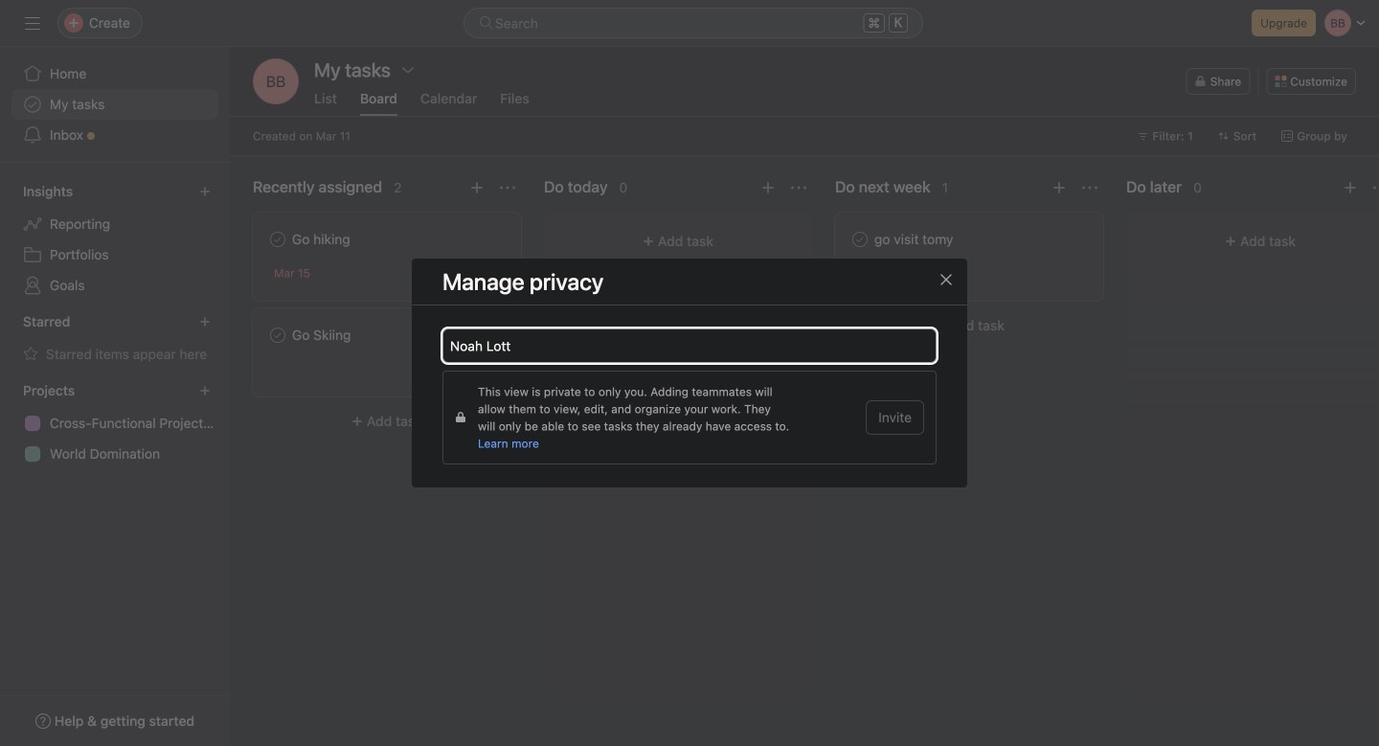 Task type: vqa. For each thing, say whether or not it's contained in the screenshot.
middle Minutes
no



Task type: describe. For each thing, give the bounding box(es) containing it.
1 add task image from the left
[[469, 180, 485, 195]]

1 mark complete checkbox from the top
[[266, 228, 289, 251]]

mark complete image for 2nd mark complete checkbox from the top
[[266, 324, 289, 347]]

2 add task image from the left
[[1052, 180, 1067, 195]]

global element
[[0, 47, 230, 162]]

projects element
[[0, 374, 230, 473]]

hide sidebar image
[[25, 15, 40, 31]]

mark complete image
[[266, 228, 289, 251]]

Add teammates by adding their name or email... text field
[[450, 334, 926, 357]]

add task image
[[761, 180, 776, 195]]



Task type: locate. For each thing, give the bounding box(es) containing it.
2 mark complete checkbox from the top
[[266, 324, 289, 347]]

1 horizontal spatial mark complete image
[[849, 228, 872, 251]]

3 add task image from the left
[[1343, 180, 1358, 195]]

1 vertical spatial mark complete checkbox
[[266, 324, 289, 347]]

close image
[[939, 272, 954, 287]]

Mark complete checkbox
[[266, 228, 289, 251], [266, 324, 289, 347]]

1 vertical spatial mark complete image
[[266, 324, 289, 347]]

0 horizontal spatial mark complete image
[[266, 324, 289, 347]]

mark complete image for mark complete option
[[849, 228, 872, 251]]

1 horizontal spatial add task image
[[1052, 180, 1067, 195]]

mark complete image
[[849, 228, 872, 251], [266, 324, 289, 347]]

0 vertical spatial mark complete image
[[849, 228, 872, 251]]

0 vertical spatial mark complete checkbox
[[266, 228, 289, 251]]

view profile settings image
[[253, 58, 299, 104]]

insights element
[[0, 174, 230, 305]]

0 horizontal spatial add task image
[[469, 180, 485, 195]]

starred element
[[0, 305, 230, 374]]

2 horizontal spatial add task image
[[1343, 180, 1358, 195]]

add task image
[[469, 180, 485, 195], [1052, 180, 1067, 195], [1343, 180, 1358, 195]]

Mark complete checkbox
[[849, 228, 872, 251]]



